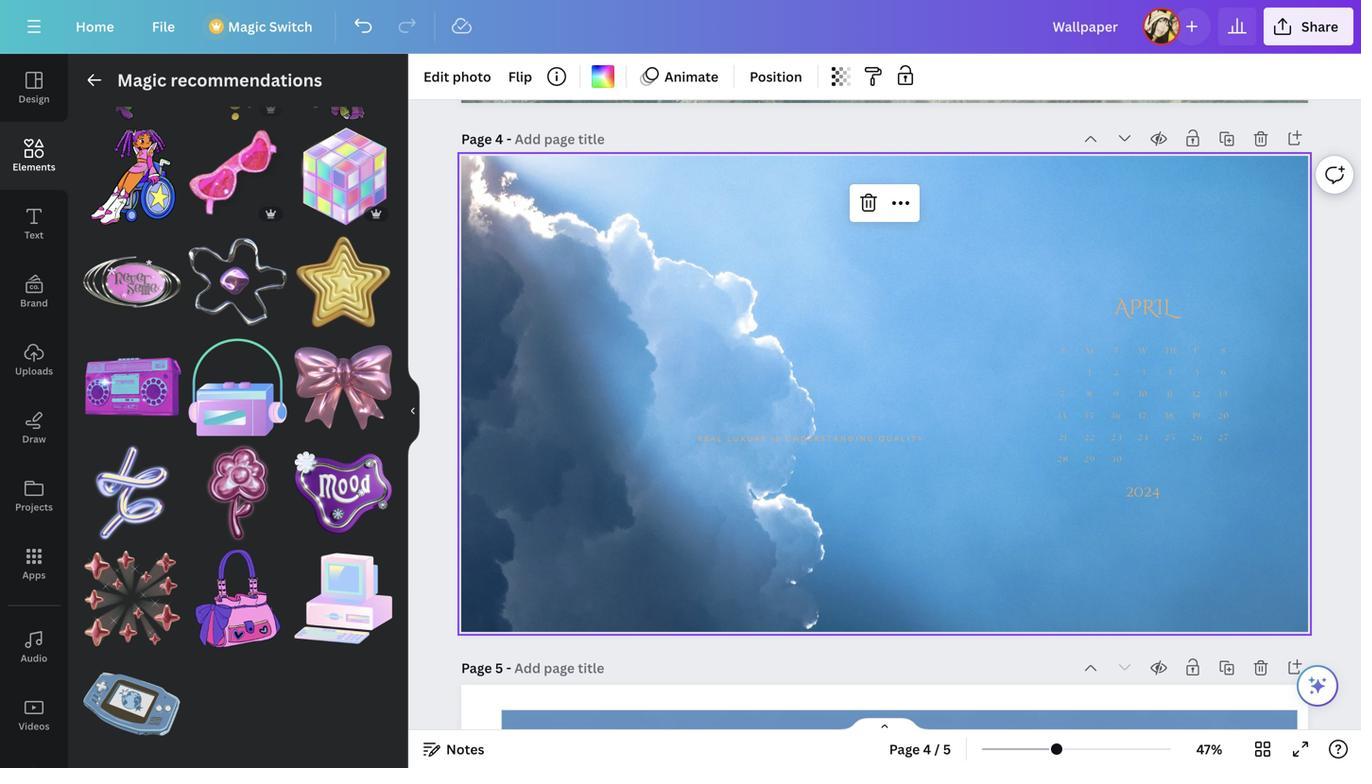 Task type: locate. For each thing, give the bounding box(es) containing it.
page 5 -
[[461, 659, 514, 677]]

page
[[461, 130, 492, 148], [461, 659, 492, 677], [889, 741, 920, 759]]

show pages image
[[839, 717, 930, 733]]

magic down file
[[117, 69, 166, 92]]

3d colorful glowing gradient helix cone image
[[83, 444, 181, 542]]

real
[[698, 434, 724, 445]]

decorative 3d modd typography image
[[294, 444, 392, 542]]

2 - from the top
[[506, 659, 511, 677]]

share button
[[1264, 8, 1353, 45]]

position
[[750, 68, 802, 86]]

13
[[1219, 391, 1228, 399]]

1 - from the top
[[506, 130, 512, 148]]

high gloss old radio image
[[83, 339, 181, 437]]

4 up 11
[[1167, 369, 1173, 377]]

15
[[1086, 413, 1094, 421]]

design button
[[0, 54, 68, 122]]

5 left page title text field
[[495, 659, 503, 677]]

2024
[[1126, 482, 1160, 502]]

0 vertical spatial -
[[506, 130, 512, 148]]

vibrant y2k aesthetic graphic 3 image
[[189, 22, 287, 120]]

2 vertical spatial 5
[[943, 741, 951, 759]]

real luxury is understanding quality
[[698, 434, 924, 445]]

4 left page title text box
[[495, 130, 503, 148]]

y2k futurism cyber boy and girl image
[[294, 22, 392, 120]]

f
[[1194, 347, 1200, 356]]

2 horizontal spatial 4
[[1167, 369, 1173, 377]]

5 right /
[[943, 741, 951, 759]]

4 for page 4 / 5
[[923, 741, 931, 759]]

1 vertical spatial 5
[[495, 659, 503, 677]]

0 vertical spatial magic
[[228, 17, 266, 35]]

quality
[[879, 434, 924, 445]]

2
[[1114, 369, 1120, 377]]

20
[[1218, 413, 1230, 421]]

canva assistant image
[[1306, 675, 1329, 698]]

19
[[1193, 413, 1201, 421]]

page down photo
[[461, 130, 492, 148]]

hide image
[[407, 366, 420, 457]]

22
[[1085, 434, 1096, 443]]

1 vertical spatial 4
[[1167, 369, 1173, 377]]

1 horizontal spatial magic
[[228, 17, 266, 35]]

0 vertical spatial page
[[461, 130, 492, 148]]

27 26 25 24 23 22 21
[[1059, 434, 1229, 443]]

1 horizontal spatial 4
[[923, 741, 931, 759]]

1 horizontal spatial 5
[[943, 741, 951, 759]]

0 horizontal spatial 5
[[495, 659, 503, 677]]

11 4 18
[[1166, 369, 1175, 421]]

animate
[[664, 68, 718, 86]]

uploads button
[[0, 326, 68, 394]]

30
[[1111, 456, 1123, 464]]

12
[[1193, 391, 1201, 399]]

magic for magic switch
[[228, 17, 266, 35]]

0 horizontal spatial magic
[[117, 69, 166, 92]]

3d stylized retro gradient rubik cube image
[[294, 128, 392, 226]]

projects
[[15, 501, 53, 514]]

uploads
[[15, 365, 53, 378]]

flip
[[508, 68, 532, 86]]

6
[[1221, 369, 1227, 377]]

- left page title text box
[[506, 130, 512, 148]]

matte 3d concentric star image
[[294, 233, 392, 331]]

24
[[1138, 434, 1149, 443]]

group
[[83, 22, 181, 120], [189, 22, 287, 120], [294, 22, 392, 120], [83, 116, 181, 226], [189, 116, 287, 226], [294, 116, 392, 226], [189, 222, 287, 331], [294, 222, 392, 331], [83, 233, 181, 331], [189, 327, 287, 437], [294, 327, 392, 437], [83, 339, 181, 437], [189, 433, 287, 542], [294, 433, 392, 542], [83, 444, 181, 542], [83, 538, 181, 648], [294, 538, 392, 648], [189, 550, 287, 648], [83, 644, 181, 753]]

draw
[[22, 433, 46, 446]]

holographic chrome decorative stars image
[[83, 550, 181, 648]]

magic left switch
[[228, 17, 266, 35]]

y2k futurism cyber girl with wheelchair image
[[83, 128, 181, 226]]

- left page title text field
[[506, 659, 511, 677]]

7
[[1060, 391, 1066, 399]]

- for page 5 -
[[506, 659, 511, 677]]

2 vertical spatial page
[[889, 741, 920, 759]]

Page title text field
[[515, 129, 607, 148]]

4
[[495, 130, 503, 148], [1167, 369, 1173, 377], [923, 741, 931, 759]]

page up notes
[[461, 659, 492, 677]]

25
[[1165, 434, 1176, 443]]

magic for magic recommendations
[[117, 69, 166, 92]]

luxury
[[727, 434, 768, 445]]

s up 6
[[1221, 347, 1227, 356]]

projects button
[[0, 462, 68, 530]]

2 horizontal spatial 5
[[1194, 369, 1200, 377]]

file
[[152, 17, 175, 35]]

1 s from the left
[[1060, 347, 1066, 356]]

0 horizontal spatial s
[[1060, 347, 1066, 356]]

s
[[1060, 347, 1066, 356], [1221, 347, 1227, 356]]

switch
[[269, 17, 313, 35]]

1 vertical spatial -
[[506, 659, 511, 677]]

7 14
[[1059, 391, 1068, 421]]

10 3 17
[[1139, 369, 1148, 421]]

12 5 19
[[1193, 369, 1201, 421]]

page inside button
[[889, 741, 920, 759]]

photo
[[452, 68, 491, 86]]

elements button
[[0, 122, 68, 190]]

3d软萌装饰贴纸 金属花 image
[[189, 233, 287, 331]]

5
[[1194, 369, 1200, 377], [495, 659, 503, 677], [943, 741, 951, 759]]

edit
[[423, 68, 449, 86]]

4 inside button
[[923, 741, 931, 759]]

1 vertical spatial page
[[461, 659, 492, 677]]

2 vertical spatial 4
[[923, 741, 931, 759]]

1
[[1089, 369, 1092, 377]]

14
[[1059, 413, 1068, 421]]

9 2 16
[[1113, 369, 1121, 421]]

-
[[506, 130, 512, 148], [506, 659, 511, 677]]

magic inside the magic switch button
[[228, 17, 266, 35]]

4 for page 4 -
[[495, 130, 503, 148]]

0 vertical spatial 5
[[1194, 369, 1200, 377]]

1 vertical spatial magic
[[117, 69, 166, 92]]

5 up the 12
[[1194, 369, 1200, 377]]

s left m
[[1060, 347, 1066, 356]]

page 4 / 5 button
[[882, 734, 958, 765]]

page down show pages image
[[889, 741, 920, 759]]

4 inside 11 4 18
[[1167, 369, 1173, 377]]

draw button
[[0, 394, 68, 462]]

elements
[[13, 161, 55, 173]]

21
[[1059, 434, 1067, 443]]

5 inside 12 5 19
[[1194, 369, 1200, 377]]

1 horizontal spatial s
[[1221, 347, 1227, 356]]

4 left /
[[923, 741, 931, 759]]

0 horizontal spatial 4
[[495, 130, 503, 148]]

0 vertical spatial 4
[[495, 130, 503, 148]]

heart glasses illustration image
[[189, 128, 287, 226]]

audio button
[[0, 613, 68, 681]]

Design title text field
[[1038, 8, 1135, 45]]



Task type: describe. For each thing, give the bounding box(es) containing it.
share
[[1301, 17, 1338, 35]]

11
[[1167, 391, 1173, 399]]

26
[[1191, 434, 1203, 443]]

th
[[1164, 347, 1176, 356]]

10
[[1139, 391, 1148, 399]]

18
[[1166, 413, 1175, 421]]

gradient chrome flower image
[[189, 444, 287, 542]]

main menu bar
[[0, 0, 1361, 54]]

animate button
[[634, 61, 726, 92]]

text
[[24, 229, 44, 241]]

april
[[1114, 294, 1172, 322]]

anime y2k maximalist fashion hand bag image
[[189, 550, 287, 648]]

magic recommendations
[[117, 69, 322, 92]]

16
[[1113, 413, 1121, 421]]

28
[[1057, 456, 1069, 464]]

no color image
[[592, 65, 614, 88]]

design
[[18, 93, 50, 105]]

90s aesthetic clean detailed objects personal music device cassette image
[[189, 339, 287, 437]]

y2k futurism cyber girl image
[[83, 22, 181, 120]]

w
[[1139, 347, 1148, 356]]

page for page 4
[[461, 130, 492, 148]]

m
[[1086, 347, 1094, 356]]

2 s from the left
[[1221, 347, 1227, 356]]

magic switch button
[[198, 8, 328, 45]]

- for page 4 -
[[506, 130, 512, 148]]

videos button
[[0, 681, 68, 750]]

home link
[[60, 8, 129, 45]]

is
[[772, 434, 782, 445]]

page 4 -
[[461, 130, 515, 148]]

9
[[1114, 391, 1120, 399]]

understanding
[[786, 434, 875, 445]]

s f th w t m s
[[1060, 347, 1227, 356]]

decorative 3d never settle typography image
[[83, 233, 181, 331]]

8
[[1087, 391, 1093, 399]]

magic switch
[[228, 17, 313, 35]]

47% button
[[1179, 734, 1240, 765]]

brand button
[[0, 258, 68, 326]]

edit photo button
[[416, 61, 499, 92]]

file button
[[137, 8, 190, 45]]

t
[[1114, 347, 1120, 356]]

90s aesthetic clean detailed objects computer with keyboard image
[[294, 550, 392, 648]]

47%
[[1196, 741, 1222, 759]]

6 13
[[1219, 369, 1228, 399]]

4 for 11 4 18
[[1167, 369, 1173, 377]]

side panel tab list
[[0, 54, 68, 768]]

3
[[1141, 369, 1147, 377]]

/
[[934, 741, 940, 759]]

home
[[76, 17, 114, 35]]

27
[[1218, 434, 1229, 443]]

page for page 5
[[461, 659, 492, 677]]

5 for 12 5 19
[[1194, 369, 1200, 377]]

videos
[[18, 720, 50, 733]]

edit photo
[[423, 68, 491, 86]]

29
[[1084, 456, 1096, 464]]

text button
[[0, 190, 68, 258]]

notes button
[[416, 734, 492, 765]]

apps button
[[0, 530, 68, 598]]

recommendations
[[170, 69, 322, 92]]

brand
[[20, 297, 48, 310]]

17
[[1139, 413, 1148, 421]]

flip button
[[501, 61, 540, 92]]

8 1 15
[[1086, 369, 1094, 421]]

3d软萌装饰贴纸 蝴蝶结 image
[[294, 339, 392, 437]]

23
[[1111, 434, 1123, 443]]

5 inside button
[[943, 741, 951, 759]]

5 for page 5 -
[[495, 659, 503, 677]]

Page title text field
[[514, 659, 606, 678]]

retro cartoon handheld game console image
[[83, 655, 181, 753]]

position button
[[742, 61, 810, 92]]

notes
[[446, 741, 484, 759]]

page 4 / 5
[[889, 741, 951, 759]]

30 29 28
[[1057, 456, 1123, 464]]

audio
[[21, 652, 48, 665]]

apps
[[22, 569, 46, 582]]



Task type: vqa. For each thing, say whether or not it's contained in the screenshot.
invitation.
no



